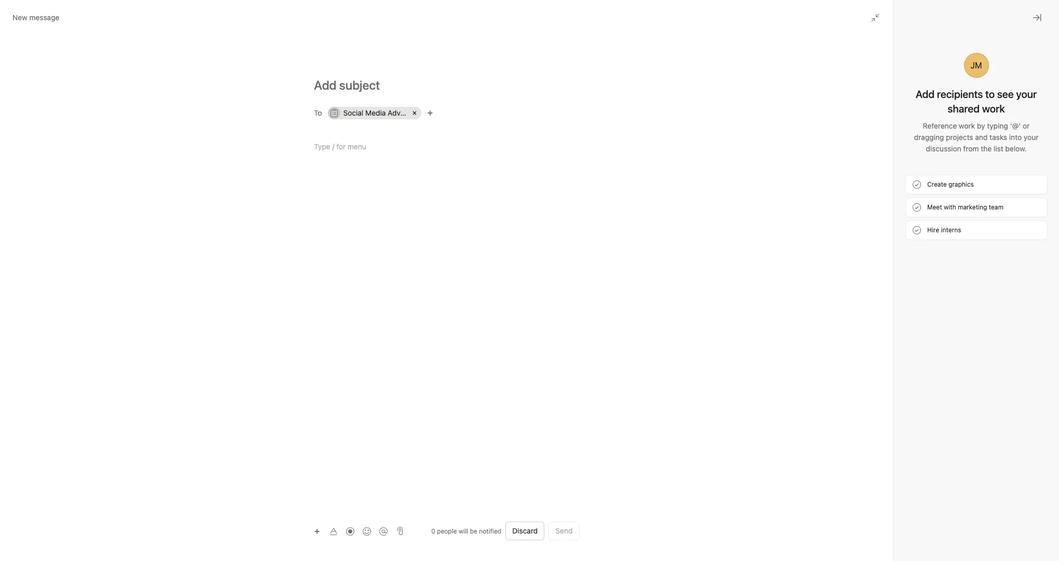 Task type: describe. For each thing, give the bounding box(es) containing it.
hide sidebar image
[[13, 8, 22, 17]]

at mention image
[[379, 528, 387, 536]]

Add subject text field
[[301, 77, 592, 93]]

minimize image
[[871, 13, 880, 22]]

create graphics
[[928, 181, 974, 188]]

add recipients to see your shared work
[[916, 88, 1037, 115]]

0 people will be notified
[[431, 528, 502, 535]]

social media advertising
[[343, 108, 425, 117]]

reference
[[923, 121, 957, 130]]

hire
[[928, 226, 940, 234]]

formatting image
[[329, 528, 338, 536]]

team
[[989, 203, 1004, 211]]

jm
[[971, 61, 982, 70]]

will
[[459, 528, 468, 535]]

your inside add recipients to see your shared work
[[1016, 88, 1037, 100]]

add another team, project, or person image
[[427, 110, 433, 116]]

by
[[977, 121, 985, 130]]

social media advertising row
[[328, 106, 577, 122]]

record a video image
[[346, 528, 354, 536]]

and
[[975, 133, 988, 142]]

emoji image
[[363, 528, 371, 536]]

list
[[994, 144, 1004, 153]]

social media advertising cell
[[328, 107, 425, 119]]

work
[[959, 121, 975, 130]]

tasks
[[990, 133, 1008, 142]]

'@'
[[1010, 121, 1021, 130]]

with
[[944, 203, 956, 211]]

or
[[1023, 121, 1030, 130]]

typing
[[987, 121, 1008, 130]]

into
[[1009, 133, 1022, 142]]



Task type: locate. For each thing, give the bounding box(es) containing it.
create
[[928, 181, 947, 188]]

toolbar
[[310, 524, 393, 539]]

media
[[365, 108, 386, 117]]

meet
[[928, 203, 942, 211]]

your right see
[[1016, 88, 1037, 100]]

close image
[[1033, 13, 1042, 22]]

shared work
[[948, 103, 1005, 115]]

0
[[431, 528, 435, 535]]

your down or
[[1024, 133, 1039, 142]]

marketing
[[958, 203, 987, 211]]

advertising
[[388, 108, 425, 117]]

the
[[981, 144, 992, 153]]

interns
[[941, 226, 962, 234]]

dragging
[[914, 133, 944, 142]]

0 vertical spatial your
[[1016, 88, 1037, 100]]

reference work by typing '@' or dragging projects and tasks into your discussion from the list below.
[[914, 121, 1039, 153]]

add
[[916, 88, 935, 100]]

message
[[29, 13, 59, 22]]

new
[[12, 13, 27, 22]]

be
[[470, 528, 477, 535]]

see
[[997, 88, 1014, 100]]

notified
[[479, 528, 502, 535]]

hire interns
[[928, 226, 962, 234]]

below.
[[1006, 144, 1027, 153]]

discussion
[[926, 144, 962, 153]]

social
[[343, 108, 363, 117]]

meet with marketing team
[[928, 203, 1004, 211]]

graphics
[[949, 181, 974, 188]]

from
[[964, 144, 979, 153]]

your inside reference work by typing '@' or dragging projects and tasks into your discussion from the list below.
[[1024, 133, 1039, 142]]

discard
[[512, 527, 538, 536]]

1 vertical spatial your
[[1024, 133, 1039, 142]]

recipients
[[937, 88, 983, 100]]

send
[[556, 527, 573, 536]]

projects
[[946, 133, 973, 142]]

your
[[1016, 88, 1037, 100], [1024, 133, 1039, 142]]

people
[[437, 528, 457, 535]]

discard button
[[506, 522, 545, 541]]

insert an object image
[[314, 529, 320, 535]]

to
[[986, 88, 995, 100]]

new message
[[12, 13, 59, 22]]

to
[[314, 108, 322, 117]]

send button
[[549, 522, 580, 541]]



Task type: vqa. For each thing, say whether or not it's contained in the screenshot.
the media in the left top of the page
yes



